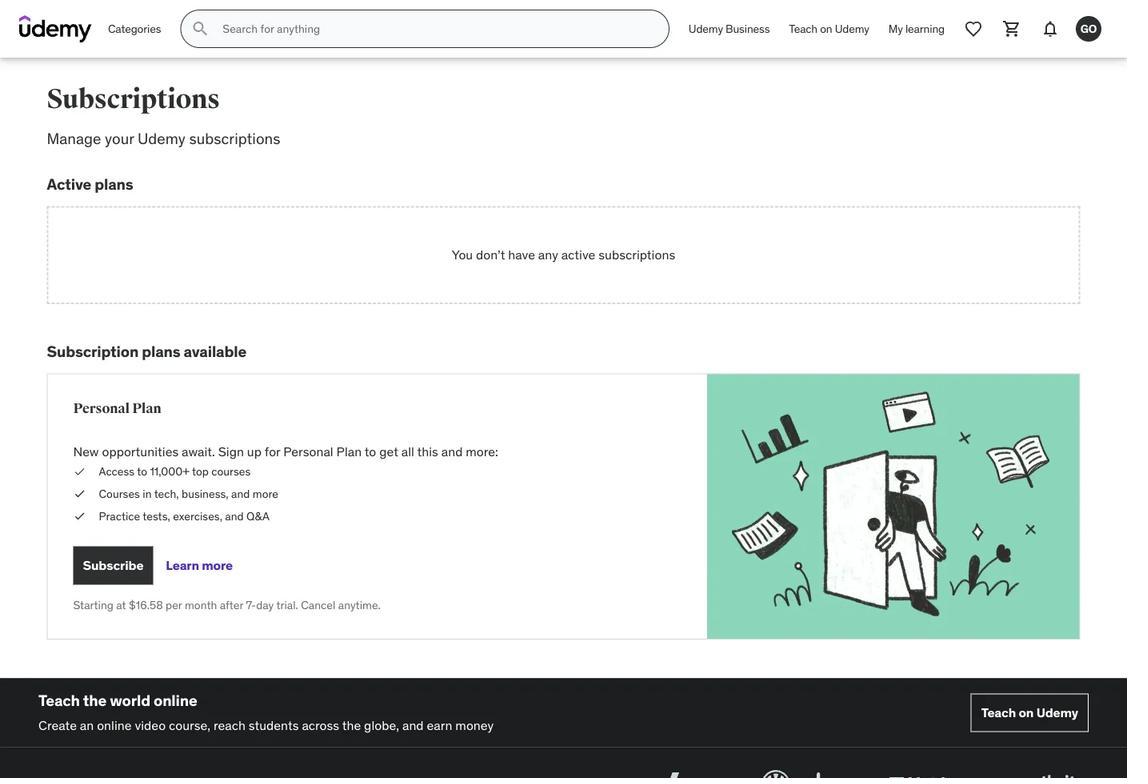 Task type: locate. For each thing, give the bounding box(es) containing it.
and right the this
[[442, 443, 463, 460]]

my
[[889, 21, 904, 36]]

in
[[143, 486, 152, 501]]

subscription
[[47, 342, 139, 361]]

0 horizontal spatial on
[[821, 21, 833, 36]]

eventbrite image
[[997, 767, 1090, 778]]

online right an
[[97, 717, 132, 733]]

to left get
[[365, 443, 376, 460]]

1 vertical spatial plans
[[142, 342, 181, 361]]

1 horizontal spatial teach on udemy link
[[972, 694, 1090, 732]]

teach on udemy left my
[[790, 21, 870, 36]]

categories
[[108, 21, 161, 36]]

to
[[365, 443, 376, 460], [137, 464, 147, 479]]

you don't have any active subscriptions
[[452, 246, 676, 263]]

1 horizontal spatial teach on udemy
[[982, 704, 1079, 721]]

learn more
[[166, 557, 233, 573]]

exercises,
[[173, 509, 223, 523]]

available
[[184, 342, 247, 361]]

subscription plans available
[[47, 342, 247, 361]]

1 vertical spatial on
[[1019, 704, 1034, 721]]

teach on udemy link
[[780, 10, 880, 48], [972, 694, 1090, 732]]

1 horizontal spatial plan
[[337, 443, 362, 460]]

0 vertical spatial more
[[253, 486, 279, 501]]

1 horizontal spatial subscriptions
[[599, 246, 676, 263]]

2 xsmall image from the top
[[73, 508, 86, 524]]

access
[[99, 464, 135, 479]]

0 horizontal spatial subscriptions
[[189, 129, 281, 148]]

teach up eventbrite image
[[982, 704, 1017, 721]]

xsmall image down xsmall image
[[73, 508, 86, 524]]

teach on udemy link up eventbrite image
[[972, 694, 1090, 732]]

my learning link
[[880, 10, 955, 48]]

await.
[[182, 443, 215, 460]]

subscribe button
[[73, 546, 153, 585]]

teach up create
[[38, 691, 80, 710]]

xsmall image for access
[[73, 464, 86, 480]]

1 vertical spatial more
[[202, 557, 233, 573]]

the up an
[[83, 691, 107, 710]]

more
[[253, 486, 279, 501], [202, 557, 233, 573]]

nasdaq image
[[648, 767, 740, 778]]

month
[[185, 598, 217, 612]]

1 vertical spatial xsmall image
[[73, 508, 86, 524]]

1 horizontal spatial online
[[154, 691, 197, 710]]

0 horizontal spatial online
[[97, 717, 132, 733]]

have
[[509, 246, 536, 263]]

1 horizontal spatial the
[[342, 717, 361, 733]]

an
[[80, 717, 94, 733]]

reach
[[214, 717, 246, 733]]

shopping cart with 0 items image
[[1003, 19, 1022, 38]]

access to 11,000+ top courses
[[99, 464, 251, 479]]

online up the course,
[[154, 691, 197, 710]]

personal plan
[[73, 400, 161, 417]]

0 horizontal spatial to
[[137, 464, 147, 479]]

plan up opportunities
[[132, 400, 161, 417]]

udemy
[[689, 21, 724, 36], [835, 21, 870, 36], [138, 129, 186, 148], [1037, 704, 1079, 721]]

teach on udemy
[[790, 21, 870, 36], [982, 704, 1079, 721]]

0 horizontal spatial plans
[[95, 174, 133, 193]]

1 vertical spatial teach on udemy link
[[972, 694, 1090, 732]]

plans for active
[[95, 174, 133, 193]]

you
[[452, 246, 473, 263]]

practice
[[99, 509, 140, 523]]

volkswagen image
[[759, 767, 794, 778]]

after
[[220, 598, 243, 612]]

top
[[192, 464, 209, 479]]

more right learn
[[202, 557, 233, 573]]

xsmall image for practice
[[73, 508, 86, 524]]

0 horizontal spatial teach
[[38, 691, 80, 710]]

on up eventbrite image
[[1019, 704, 1034, 721]]

1 horizontal spatial to
[[365, 443, 376, 460]]

0 vertical spatial teach on udemy
[[790, 21, 870, 36]]

xsmall image
[[73, 464, 86, 480], [73, 508, 86, 524]]

teach right business
[[790, 21, 818, 36]]

starting
[[73, 598, 114, 612]]

0 vertical spatial xsmall image
[[73, 464, 86, 480]]

at
[[116, 598, 126, 612]]

0 vertical spatial teach on udemy link
[[780, 10, 880, 48]]

plans
[[95, 174, 133, 193], [142, 342, 181, 361]]

teach the world online create an online video course, reach students across the globe, and earn money
[[38, 691, 494, 733]]

teach on udemy link left my
[[780, 10, 880, 48]]

earn
[[427, 717, 453, 733]]

and left earn
[[403, 717, 424, 733]]

personal right for
[[284, 443, 334, 460]]

0 vertical spatial plan
[[132, 400, 161, 417]]

1 vertical spatial online
[[97, 717, 132, 733]]

udemy business link
[[680, 10, 780, 48]]

personal
[[73, 400, 130, 417], [284, 443, 334, 460]]

teach
[[790, 21, 818, 36], [38, 691, 80, 710], [982, 704, 1017, 721]]

plans left available
[[142, 342, 181, 361]]

teach on udemy up eventbrite image
[[982, 704, 1079, 721]]

1 vertical spatial subscriptions
[[599, 246, 676, 263]]

plans right active
[[95, 174, 133, 193]]

and left q&a
[[225, 509, 244, 523]]

0 vertical spatial on
[[821, 21, 833, 36]]

don't
[[476, 246, 505, 263]]

active
[[562, 246, 596, 263]]

teach inside "teach the world online create an online video course, reach students across the globe, and earn money"
[[38, 691, 80, 710]]

1 vertical spatial teach on udemy
[[982, 704, 1079, 721]]

plan
[[132, 400, 161, 417], [337, 443, 362, 460]]

0 vertical spatial to
[[365, 443, 376, 460]]

Search for anything text field
[[220, 15, 650, 42]]

0 horizontal spatial more
[[202, 557, 233, 573]]

7-
[[246, 598, 256, 612]]

on left my
[[821, 21, 833, 36]]

udemy left my
[[835, 21, 870, 36]]

learn
[[166, 557, 199, 573]]

the
[[83, 691, 107, 710], [342, 717, 361, 733]]

0 vertical spatial personal
[[73, 400, 130, 417]]

and
[[442, 443, 463, 460], [231, 486, 250, 501], [225, 509, 244, 523], [403, 717, 424, 733]]

online
[[154, 691, 197, 710], [97, 717, 132, 733]]

tech,
[[154, 486, 179, 501]]

more:
[[466, 443, 499, 460]]

active
[[47, 174, 91, 193]]

day
[[256, 598, 274, 612]]

courses
[[212, 464, 251, 479]]

1 xsmall image from the top
[[73, 464, 86, 480]]

0 horizontal spatial the
[[83, 691, 107, 710]]

more up q&a
[[253, 486, 279, 501]]

personal up new
[[73, 400, 130, 417]]

active plans
[[47, 174, 133, 193]]

subscriptions
[[189, 129, 281, 148], [599, 246, 676, 263]]

on
[[821, 21, 833, 36], [1019, 704, 1034, 721]]

to down opportunities
[[137, 464, 147, 479]]

1 vertical spatial personal
[[284, 443, 334, 460]]

0 vertical spatial plans
[[95, 174, 133, 193]]

plan left get
[[337, 443, 362, 460]]

anytime.
[[338, 598, 381, 612]]

udemy right your
[[138, 129, 186, 148]]

1 horizontal spatial plans
[[142, 342, 181, 361]]

udemy business
[[689, 21, 770, 36]]

video
[[135, 717, 166, 733]]

your
[[105, 129, 134, 148]]

xsmall image down new
[[73, 464, 86, 480]]

the left globe,
[[342, 717, 361, 733]]

up
[[247, 443, 262, 460]]



Task type: describe. For each thing, give the bounding box(es) containing it.
courses
[[99, 486, 140, 501]]

netapp image
[[886, 767, 978, 778]]

learning
[[906, 21, 945, 36]]

1 vertical spatial plan
[[337, 443, 362, 460]]

plans for subscription
[[142, 342, 181, 361]]

this
[[417, 443, 439, 460]]

udemy left business
[[689, 21, 724, 36]]

courses in tech, business, and more
[[99, 486, 279, 501]]

2 horizontal spatial teach
[[982, 704, 1017, 721]]

create
[[38, 717, 77, 733]]

0 horizontal spatial teach on udemy link
[[780, 10, 880, 48]]

subscribe
[[83, 557, 144, 573]]

0 vertical spatial the
[[83, 691, 107, 710]]

students
[[249, 717, 299, 733]]

xsmall image
[[73, 486, 86, 502]]

11,000+
[[150, 464, 190, 479]]

across
[[302, 717, 340, 733]]

course,
[[169, 717, 211, 733]]

and down courses
[[231, 486, 250, 501]]

0 horizontal spatial plan
[[132, 400, 161, 417]]

wishlist image
[[965, 19, 984, 38]]

for
[[265, 443, 281, 460]]

money
[[456, 717, 494, 733]]

go
[[1081, 21, 1098, 36]]

opportunities
[[102, 443, 179, 460]]

udemy image
[[19, 15, 92, 42]]

globe,
[[364, 717, 400, 733]]

1 horizontal spatial on
[[1019, 704, 1034, 721]]

0 vertical spatial subscriptions
[[189, 129, 281, 148]]

new opportunities await. sign up for personal plan to get all this and more:
[[73, 443, 499, 460]]

sign
[[218, 443, 244, 460]]

and inside "teach the world online create an online video course, reach students across the globe, and earn money"
[[403, 717, 424, 733]]

subscriptions
[[47, 82, 220, 116]]

submit search image
[[191, 19, 210, 38]]

my learning
[[889, 21, 945, 36]]

cancel
[[301, 598, 336, 612]]

world
[[110, 691, 150, 710]]

notifications image
[[1041, 19, 1061, 38]]

get
[[380, 443, 399, 460]]

$16.58
[[129, 598, 163, 612]]

box image
[[813, 767, 867, 778]]

manage
[[47, 129, 101, 148]]

practice tests, exercises, and q&a
[[99, 509, 270, 523]]

categories button
[[98, 10, 171, 48]]

0 vertical spatial online
[[154, 691, 197, 710]]

tests,
[[143, 509, 170, 523]]

0 horizontal spatial personal
[[73, 400, 130, 417]]

manage your udemy subscriptions
[[47, 129, 281, 148]]

1 vertical spatial to
[[137, 464, 147, 479]]

per
[[166, 598, 182, 612]]

1 horizontal spatial personal
[[284, 443, 334, 460]]

new
[[73, 443, 99, 460]]

go link
[[1070, 10, 1109, 48]]

0 horizontal spatial teach on udemy
[[790, 21, 870, 36]]

1 horizontal spatial teach
[[790, 21, 818, 36]]

business,
[[182, 486, 229, 501]]

1 vertical spatial the
[[342, 717, 361, 733]]

any
[[539, 246, 559, 263]]

starting at $16.58 per month after 7-day trial. cancel anytime.
[[73, 598, 381, 612]]

q&a
[[247, 509, 270, 523]]

all
[[402, 443, 415, 460]]

1 horizontal spatial more
[[253, 486, 279, 501]]

trial.
[[277, 598, 299, 612]]

udemy up eventbrite image
[[1037, 704, 1079, 721]]

learn more link
[[166, 546, 233, 585]]

business
[[726, 21, 770, 36]]



Task type: vqa. For each thing, say whether or not it's contained in the screenshot.
Teach on Udemy
yes



